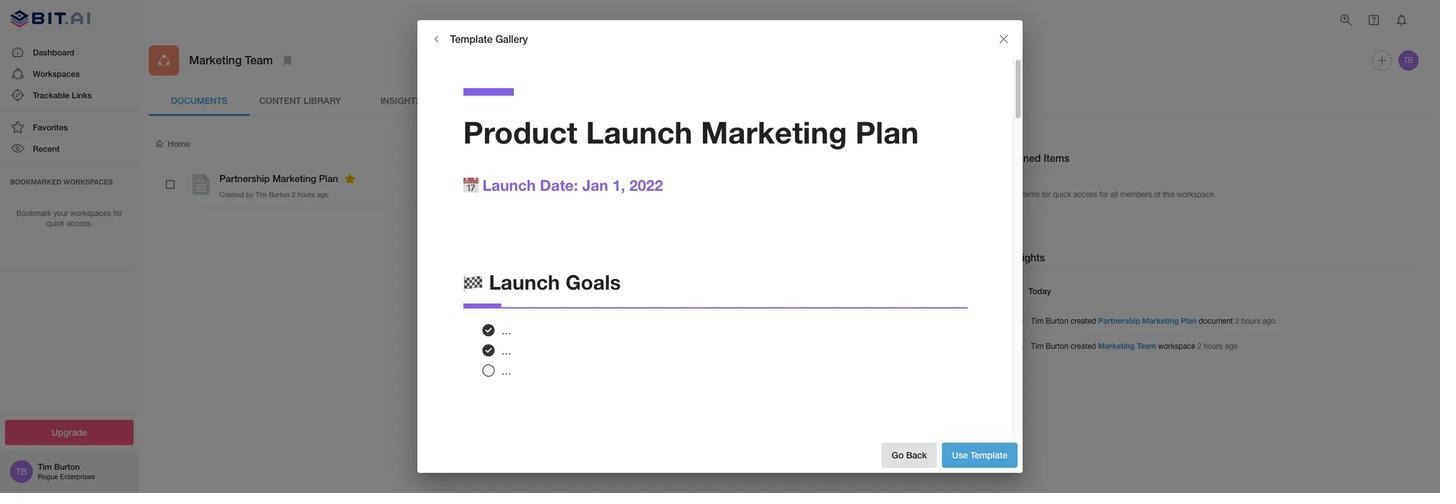 Task type: vqa. For each thing, say whether or not it's contained in the screenshot.
it
no



Task type: locate. For each thing, give the bounding box(es) containing it.
of
[[1155, 191, 1161, 199]]

1 vertical spatial quick
[[46, 220, 65, 229]]

gallery
[[496, 33, 528, 45]]

1 horizontal spatial insights
[[1009, 252, 1046, 264]]

1 horizontal spatial team
[[1138, 342, 1157, 352]]

launch up 2022
[[586, 114, 693, 150]]

members
[[1121, 191, 1153, 199]]

marketing inside dialog
[[701, 114, 848, 150]]

burton inside tim burton rogue enterprises
[[54, 463, 80, 473]]

this
[[1163, 191, 1175, 199]]

hours right 'document'
[[1242, 318, 1261, 326]]

2 horizontal spatial ago
[[1263, 318, 1276, 326]]

product
[[463, 114, 578, 150]]

1 horizontal spatial hours
[[1204, 343, 1223, 352]]

tim burton created partnership marketing plan document 2 hours ago
[[1032, 317, 1276, 326]]

created left marketing team link
[[1071, 343, 1097, 352]]

1 created from the top
[[1071, 318, 1097, 326]]

items
[[1044, 152, 1070, 164]]

pinned items
[[1009, 152, 1070, 164]]

go back button
[[882, 443, 938, 469]]

partnership up by
[[220, 173, 270, 184]]

back
[[907, 450, 927, 461]]

1 vertical spatial hours
[[1242, 318, 1261, 326]]

burton inside the tim burton created partnership marketing plan document 2 hours ago
[[1046, 318, 1069, 326]]

your
[[53, 209, 68, 218]]

2 horizontal spatial hours
[[1242, 318, 1261, 326]]

created
[[220, 191, 244, 198]]

created up tim burton created marketing team workspace 2 hours ago
[[1071, 318, 1097, 326]]

trackable
[[33, 90, 69, 100]]

1 horizontal spatial quick
[[1054, 191, 1072, 199]]

2 created from the top
[[1071, 343, 1097, 352]]

workspace
[[1159, 343, 1196, 352]]

created
[[1071, 318, 1097, 326], [1071, 343, 1097, 352]]

2
[[292, 191, 296, 198], [1236, 318, 1240, 326], [1198, 343, 1202, 352]]

2 vertical spatial launch
[[489, 270, 560, 294]]

dashboard button
[[0, 41, 139, 63]]

go
[[892, 450, 904, 461]]

quick down your in the left of the page
[[46, 220, 65, 229]]

1 horizontal spatial ago
[[1226, 343, 1238, 352]]

pinned
[[1009, 152, 1042, 164]]

plan
[[856, 114, 919, 150], [319, 173, 338, 184], [1182, 317, 1197, 326]]

team down partnership marketing plan link on the bottom right of page
[[1138, 342, 1157, 352]]

documents
[[171, 95, 228, 106]]

2 down partnership marketing plan
[[292, 191, 296, 198]]

2 vertical spatial plan
[[1182, 317, 1197, 326]]

0 vertical spatial plan
[[856, 114, 919, 150]]

1,
[[613, 177, 626, 194]]

1 horizontal spatial 2
[[1198, 343, 1202, 352]]

ago down partnership marketing plan
[[317, 191, 329, 198]]

items
[[1022, 191, 1040, 199]]

1 vertical spatial tb
[[16, 467, 27, 478]]

enterprises
[[60, 474, 95, 482]]

pin items for quick access for all members of this workspace.
[[1009, 191, 1217, 199]]

0 horizontal spatial hours
[[298, 191, 315, 198]]

burton
[[269, 191, 290, 198], [1046, 318, 1069, 326], [1046, 343, 1069, 352], [54, 463, 80, 473]]

1 vertical spatial partnership
[[1099, 317, 1141, 326]]

1 horizontal spatial template
[[971, 450, 1008, 461]]

1 vertical spatial ago
[[1263, 318, 1276, 326]]

0 horizontal spatial template
[[450, 33, 493, 45]]

tim inside tim burton rogue enterprises
[[38, 463, 52, 473]]

team left bookmark image
[[245, 53, 273, 67]]

tim
[[256, 191, 267, 198], [1032, 318, 1044, 326], [1032, 343, 1044, 352], [38, 463, 52, 473]]

use
[[953, 450, 969, 461]]

trackable links
[[33, 90, 92, 100]]

for right items
[[1042, 191, 1051, 199]]

favorites
[[33, 122, 68, 133]]

0 vertical spatial 2
[[292, 191, 296, 198]]

0 vertical spatial quick
[[1054, 191, 1072, 199]]

1 vertical spatial …
[[502, 346, 512, 357]]

2 vertical spatial 2
[[1198, 343, 1202, 352]]

0 vertical spatial launch
[[586, 114, 693, 150]]

0 horizontal spatial plan
[[319, 173, 338, 184]]

0 horizontal spatial insights
[[381, 95, 422, 106]]

template right use
[[971, 450, 1008, 461]]

launch
[[586, 114, 693, 150], [483, 177, 536, 194], [489, 270, 560, 294]]

content library link
[[250, 86, 351, 116]]

2 horizontal spatial plan
[[1182, 317, 1197, 326]]

0 horizontal spatial quick
[[46, 220, 65, 229]]

created inside the tim burton created partnership marketing plan document 2 hours ago
[[1071, 318, 1097, 326]]

quick
[[1054, 191, 1072, 199], [46, 220, 65, 229]]

0 vertical spatial …
[[502, 325, 512, 337]]

1 horizontal spatial partnership
[[1099, 317, 1141, 326]]

for inside bookmark your workspaces for quick access.
[[113, 209, 122, 218]]

ago right 'document'
[[1263, 318, 1276, 326]]

…
[[502, 325, 512, 337], [502, 346, 512, 357], [502, 366, 512, 377]]

1 vertical spatial launch
[[483, 177, 536, 194]]

2 horizontal spatial for
[[1100, 191, 1109, 199]]

burton for marketing
[[1046, 343, 1069, 352]]

pin
[[1009, 191, 1020, 199]]

template inside button
[[971, 450, 1008, 461]]

tb button
[[1397, 49, 1421, 73]]

tim for enterprises
[[38, 463, 52, 473]]

template
[[450, 33, 493, 45], [971, 450, 1008, 461]]

2 vertical spatial …
[[502, 366, 512, 377]]

date:
[[540, 177, 578, 194]]

2 inside tim burton created marketing team workspace 2 hours ago
[[1198, 343, 1202, 352]]

0 horizontal spatial partnership
[[220, 173, 270, 184]]

created for partnership
[[1071, 318, 1097, 326]]

1 horizontal spatial tb
[[1405, 56, 1414, 65]]

tim inside the tim burton created partnership marketing plan document 2 hours ago
[[1032, 318, 1044, 326]]

launch right 🏁
[[489, 270, 560, 294]]

remove favorite image
[[343, 171, 358, 186]]

0 vertical spatial created
[[1071, 318, 1097, 326]]

1 vertical spatial created
[[1071, 343, 1097, 352]]

burton inside tim burton created marketing team workspace 2 hours ago
[[1046, 343, 1069, 352]]

hours
[[298, 191, 315, 198], [1242, 318, 1261, 326], [1204, 343, 1223, 352]]

0 horizontal spatial tb
[[16, 467, 27, 478]]

bookmarked workspaces
[[10, 178, 113, 186]]

0 horizontal spatial ago
[[317, 191, 329, 198]]

1 vertical spatial template
[[971, 450, 1008, 461]]

2 inside the tim burton created partnership marketing plan document 2 hours ago
[[1236, 318, 1240, 326]]

hours down partnership marketing plan
[[298, 191, 315, 198]]

recent
[[33, 144, 60, 154]]

ago down 'document'
[[1226, 343, 1238, 352]]

partnership up marketing team link
[[1099, 317, 1141, 326]]

for
[[1042, 191, 1051, 199], [1100, 191, 1109, 199], [113, 209, 122, 218]]

tim inside tim burton created marketing team workspace 2 hours ago
[[1032, 343, 1044, 352]]

ago inside tim burton created marketing team workspace 2 hours ago
[[1226, 343, 1238, 352]]

for left all
[[1100, 191, 1109, 199]]

3 … from the top
[[502, 366, 512, 377]]

2 vertical spatial ago
[[1226, 343, 1238, 352]]

launch right 📅
[[483, 177, 536, 194]]

tb
[[1405, 56, 1414, 65], [16, 467, 27, 478]]

document
[[1200, 318, 1234, 326]]

0 vertical spatial tb
[[1405, 56, 1414, 65]]

2 horizontal spatial 2
[[1236, 318, 1240, 326]]

burton for enterprises
[[54, 463, 80, 473]]

ago
[[317, 191, 329, 198], [1263, 318, 1276, 326], [1226, 343, 1238, 352]]

2 right workspace
[[1198, 343, 1202, 352]]

quick left access at the top right of the page
[[1054, 191, 1072, 199]]

access.
[[67, 220, 93, 229]]

use template
[[953, 450, 1008, 461]]

0 vertical spatial insights
[[381, 95, 422, 106]]

2 vertical spatial hours
[[1204, 343, 1223, 352]]

for right 'workspaces'
[[113, 209, 122, 218]]

created inside tim burton created marketing team workspace 2 hours ago
[[1071, 343, 1097, 352]]

0 horizontal spatial 2
[[292, 191, 296, 198]]

template left gallery
[[450, 33, 493, 45]]

tab list
[[149, 86, 1421, 116]]

insights
[[381, 95, 422, 106], [1009, 252, 1046, 264]]

0 vertical spatial team
[[245, 53, 273, 67]]

access
[[1074, 191, 1098, 199]]

team
[[245, 53, 273, 67], [1138, 342, 1157, 352]]

bookmark image
[[280, 53, 295, 68]]

hours down 'document'
[[1204, 343, 1223, 352]]

partnership
[[220, 173, 270, 184], [1099, 317, 1141, 326]]

marketing
[[189, 53, 242, 67], [701, 114, 848, 150], [273, 173, 316, 184], [1143, 317, 1179, 326], [1099, 342, 1135, 352]]

launch for goals
[[489, 270, 560, 294]]

0 horizontal spatial for
[[113, 209, 122, 218]]

1 vertical spatial 2
[[1236, 318, 1240, 326]]

2 right 'document'
[[1236, 318, 1240, 326]]

product launch marketing plan
[[463, 114, 919, 150]]

1 horizontal spatial plan
[[856, 114, 919, 150]]



Task type: describe. For each thing, give the bounding box(es) containing it.
template gallery
[[450, 33, 528, 45]]

partnership marketing plan
[[220, 173, 338, 184]]

all
[[1111, 191, 1119, 199]]

1 vertical spatial team
[[1138, 342, 1157, 352]]

product launch marketing plan dialog
[[418, 20, 1023, 494]]

launch for marketing
[[586, 114, 693, 150]]

0 vertical spatial ago
[[317, 191, 329, 198]]

workspaces
[[63, 178, 113, 186]]

tb inside button
[[1405, 56, 1414, 65]]

🏁
[[463, 270, 484, 294]]

trackable links button
[[0, 85, 139, 106]]

documents link
[[149, 86, 250, 116]]

tim for partnership
[[1032, 318, 1044, 326]]

insights link
[[351, 86, 452, 116]]

plan inside dialog
[[856, 114, 919, 150]]

today
[[1029, 286, 1052, 296]]

settings
[[481, 95, 524, 106]]

0 horizontal spatial team
[[245, 53, 273, 67]]

workspaces
[[33, 69, 80, 79]]

by
[[246, 191, 254, 198]]

launch for date:
[[483, 177, 536, 194]]

rogue
[[38, 474, 58, 482]]

home link
[[154, 138, 190, 150]]

1 vertical spatial plan
[[319, 173, 338, 184]]

marketing team link
[[1099, 342, 1157, 352]]

workspaces
[[70, 209, 111, 218]]

📅 launch date: jan 1, 2022
[[463, 177, 663, 194]]

hours inside tim burton created marketing team workspace 2 hours ago
[[1204, 343, 1223, 352]]

favorites button
[[0, 117, 139, 138]]

tim for marketing
[[1032, 343, 1044, 352]]

goals
[[566, 270, 621, 294]]

created by tim burton 2 hours ago
[[220, 191, 329, 198]]

0 vertical spatial template
[[450, 33, 493, 45]]

jan
[[583, 177, 609, 194]]

dashboard
[[33, 47, 74, 57]]

ago inside the tim burton created partnership marketing plan document 2 hours ago
[[1263, 318, 1276, 326]]

workspace.
[[1178, 191, 1217, 199]]

quick inside bookmark your workspaces for quick access.
[[46, 220, 65, 229]]

settings link
[[452, 86, 553, 116]]

tim burton created marketing team workspace 2 hours ago
[[1032, 342, 1238, 352]]

recent button
[[0, 138, 139, 160]]

2 … from the top
[[502, 346, 512, 357]]

content library
[[259, 95, 341, 106]]

workspaces button
[[0, 63, 139, 85]]

home
[[168, 139, 190, 149]]

0 vertical spatial hours
[[298, 191, 315, 198]]

partnership marketing plan link
[[1099, 317, 1197, 326]]

1 horizontal spatial for
[[1042, 191, 1051, 199]]

marketing team
[[189, 53, 273, 67]]

upgrade
[[52, 427, 87, 438]]

1 … from the top
[[502, 325, 512, 337]]

links
[[72, 90, 92, 100]]

go back
[[892, 450, 927, 461]]

🏁 launch goals
[[463, 270, 621, 294]]

library
[[304, 95, 341, 106]]

upgrade button
[[5, 420, 134, 446]]

use template button
[[943, 443, 1018, 469]]

created for marketing
[[1071, 343, 1097, 352]]

content
[[259, 95, 301, 106]]

📅
[[463, 177, 479, 194]]

bookmarked
[[10, 178, 62, 186]]

hours inside the tim burton created partnership marketing plan document 2 hours ago
[[1242, 318, 1261, 326]]

bookmark
[[16, 209, 51, 218]]

burton for partnership
[[1046, 318, 1069, 326]]

tab list containing documents
[[149, 86, 1421, 116]]

insights inside 'link'
[[381, 95, 422, 106]]

0 vertical spatial partnership
[[220, 173, 270, 184]]

bookmark your workspaces for quick access.
[[16, 209, 122, 229]]

tim burton rogue enterprises
[[38, 463, 95, 482]]

1 vertical spatial insights
[[1009, 252, 1046, 264]]

2022
[[630, 177, 663, 194]]



